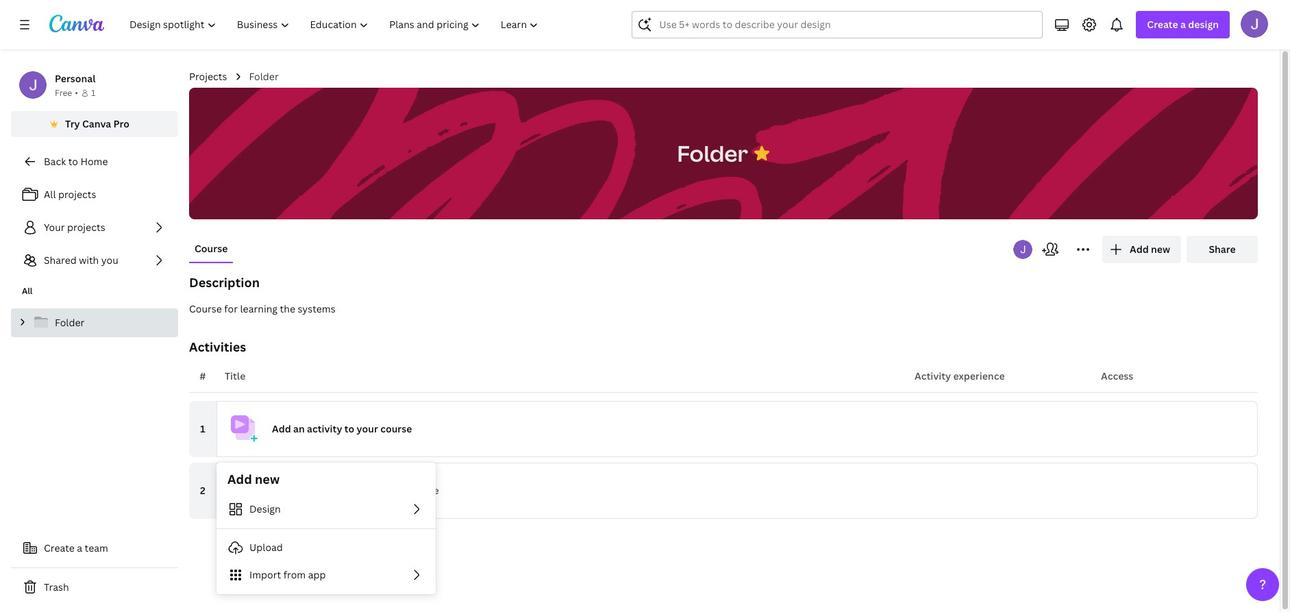 Task type: describe. For each thing, give the bounding box(es) containing it.
home
[[80, 155, 108, 168]]

try canva pro
[[65, 117, 129, 130]]

free
[[55, 87, 72, 99]]

new
[[255, 471, 280, 487]]

for
[[224, 302, 238, 315]]

your projects link
[[11, 214, 178, 241]]

create a team
[[44, 541, 108, 555]]

create a team button
[[11, 535, 178, 562]]

activity
[[915, 369, 951, 382]]

from
[[284, 568, 306, 581]]

your inside the add an activity to your course dropdown button
[[357, 422, 378, 435]]

all for all projects
[[44, 188, 56, 201]]

2
[[200, 484, 206, 497]]

your
[[44, 221, 65, 234]]

upload
[[249, 541, 283, 554]]

folder button
[[670, 132, 755, 175]]

1 horizontal spatial folder link
[[249, 69, 279, 84]]

systems
[[298, 302, 336, 315]]

to inside dropdown button
[[345, 422, 355, 435]]

projects
[[189, 70, 227, 83]]

pro
[[113, 117, 129, 130]]

import
[[249, 568, 281, 581]]

all for all
[[22, 285, 33, 297]]

design
[[249, 502, 281, 515]]

add an activity to your course
[[272, 422, 412, 435]]

the inside the course for learning the systems button
[[280, 302, 295, 315]]

back to home
[[44, 155, 108, 168]]

1 vertical spatial course
[[407, 484, 439, 497]]

add for add an activity to your course
[[272, 422, 291, 435]]

share button
[[1187, 236, 1258, 263]]

try
[[65, 117, 80, 130]]

folder inside button
[[677, 138, 748, 168]]

1 vertical spatial the
[[293, 484, 309, 497]]

all projects link
[[11, 181, 178, 208]]

access
[[1101, 369, 1134, 382]]

course for learning the systems
[[189, 302, 336, 315]]

next
[[311, 484, 332, 497]]

add new
[[228, 471, 280, 487]]

shared
[[44, 254, 77, 267]]

you
[[101, 254, 118, 267]]



Task type: vqa. For each thing, say whether or not it's contained in the screenshot.
"make" to the top
no



Task type: locate. For each thing, give the bounding box(es) containing it.
2 vertical spatial folder
[[55, 316, 84, 329]]

None search field
[[632, 11, 1043, 38]]

0 vertical spatial folder link
[[249, 69, 279, 84]]

0 vertical spatial projects
[[58, 188, 96, 201]]

0 vertical spatial course
[[381, 422, 412, 435]]

2 vertical spatial to
[[372, 484, 381, 497]]

1 vertical spatial 1
[[200, 422, 205, 435]]

#
[[200, 369, 206, 382]]

with
[[79, 254, 99, 267]]

0 horizontal spatial 1
[[91, 87, 95, 99]]

learning
[[240, 302, 278, 315]]

projects
[[58, 188, 96, 201], [67, 221, 105, 234]]

•
[[75, 87, 78, 99]]

import from app
[[249, 568, 326, 581]]

a
[[77, 541, 82, 555]]

course
[[195, 242, 228, 255], [189, 302, 222, 315]]

upload button
[[217, 534, 436, 561]]

1 vertical spatial all
[[22, 285, 33, 297]]

folder link down shared with you "link"
[[11, 308, 178, 337]]

0 vertical spatial activity
[[307, 422, 342, 435]]

projects right your
[[67, 221, 105, 234]]

course button
[[189, 236, 233, 262]]

add
[[272, 422, 291, 435], [228, 471, 252, 487], [272, 484, 291, 497]]

course for course
[[195, 242, 228, 255]]

1 vertical spatial activity
[[334, 484, 369, 497]]

folder link right 'projects' link
[[249, 69, 279, 84]]

projects for all projects
[[58, 188, 96, 201]]

back
[[44, 155, 66, 168]]

trash
[[44, 581, 69, 594]]

activity inside dropdown button
[[307, 422, 342, 435]]

1 down #
[[200, 422, 205, 435]]

projects for your projects
[[67, 221, 105, 234]]

design button
[[217, 496, 436, 523]]

1 vertical spatial course
[[189, 302, 222, 315]]

list containing all projects
[[11, 181, 178, 274]]

course up the description
[[195, 242, 228, 255]]

add an activity to your course button
[[217, 401, 1258, 457]]

1 horizontal spatial folder
[[249, 70, 279, 83]]

0 vertical spatial the
[[280, 302, 295, 315]]

course inside dropdown button
[[381, 422, 412, 435]]

projects down "back to home"
[[58, 188, 96, 201]]

course inside button
[[195, 242, 228, 255]]

your
[[357, 422, 378, 435], [384, 484, 405, 497]]

add inside dropdown button
[[272, 422, 291, 435]]

projects link
[[189, 69, 227, 84]]

0 vertical spatial folder
[[249, 70, 279, 83]]

2 horizontal spatial to
[[372, 484, 381, 497]]

folder
[[249, 70, 279, 83], [677, 138, 748, 168], [55, 316, 84, 329]]

1 vertical spatial your
[[384, 484, 405, 497]]

free •
[[55, 87, 78, 99]]

shared with you
[[44, 254, 118, 267]]

add for add the next activity to your course
[[272, 484, 291, 497]]

back to home link
[[11, 148, 178, 175]]

folder link
[[249, 69, 279, 84], [11, 308, 178, 337]]

to right an
[[345, 422, 355, 435]]

0 horizontal spatial to
[[68, 155, 78, 168]]

1 horizontal spatial 1
[[200, 422, 205, 435]]

personal
[[55, 72, 96, 85]]

1 vertical spatial folder
[[677, 138, 748, 168]]

projects inside 'link'
[[67, 221, 105, 234]]

add up design
[[272, 484, 291, 497]]

shared with you link
[[11, 247, 178, 274]]

0 vertical spatial to
[[68, 155, 78, 168]]

1 right • on the left
[[91, 87, 95, 99]]

to right the "next"
[[372, 484, 381, 497]]

1 horizontal spatial all
[[44, 188, 56, 201]]

all projects
[[44, 188, 96, 201]]

canva
[[82, 117, 111, 130]]

1
[[91, 87, 95, 99], [200, 422, 205, 435]]

1 vertical spatial to
[[345, 422, 355, 435]]

1 horizontal spatial your
[[384, 484, 405, 497]]

activity
[[307, 422, 342, 435], [334, 484, 369, 497]]

0 horizontal spatial all
[[22, 285, 33, 297]]

0 horizontal spatial your
[[357, 422, 378, 435]]

the
[[280, 302, 295, 315], [293, 484, 309, 497]]

course
[[381, 422, 412, 435], [407, 484, 439, 497]]

0 vertical spatial course
[[195, 242, 228, 255]]

share
[[1209, 243, 1236, 256]]

activity right an
[[307, 422, 342, 435]]

your projects
[[44, 221, 105, 234]]

0 vertical spatial all
[[44, 188, 56, 201]]

1 vertical spatial folder link
[[11, 308, 178, 337]]

add left an
[[272, 422, 291, 435]]

to
[[68, 155, 78, 168], [345, 422, 355, 435], [372, 484, 381, 497]]

an
[[293, 422, 305, 435]]

to right back at the left of page
[[68, 155, 78, 168]]

add for add new
[[228, 471, 252, 487]]

1 horizontal spatial to
[[345, 422, 355, 435]]

create
[[44, 541, 75, 555]]

experience
[[954, 369, 1005, 382]]

course left for
[[189, 302, 222, 315]]

try canva pro button
[[11, 111, 178, 137]]

description
[[189, 274, 260, 291]]

course for course for learning the systems
[[189, 302, 222, 315]]

import from app button
[[217, 561, 436, 589]]

menu
[[217, 496, 436, 589]]

list
[[11, 181, 178, 274]]

0 vertical spatial your
[[357, 422, 378, 435]]

app
[[308, 568, 326, 581]]

trash link
[[11, 574, 178, 601]]

course for learning the systems button
[[189, 302, 1258, 317]]

0 horizontal spatial folder
[[55, 316, 84, 329]]

add left new at the left bottom of page
[[228, 471, 252, 487]]

2 horizontal spatial folder
[[677, 138, 748, 168]]

team
[[85, 541, 108, 555]]

add the next activity to your course
[[272, 484, 439, 497]]

0 horizontal spatial folder link
[[11, 308, 178, 337]]

0 vertical spatial 1
[[91, 87, 95, 99]]

the right learning
[[280, 302, 295, 315]]

menu containing design
[[217, 496, 436, 589]]

the left the "next"
[[293, 484, 309, 497]]

activity right the "next"
[[334, 484, 369, 497]]

1 vertical spatial projects
[[67, 221, 105, 234]]

top level navigation element
[[121, 11, 551, 38]]

activity experience
[[915, 369, 1005, 382]]

all
[[44, 188, 56, 201], [22, 285, 33, 297]]

course inside button
[[189, 302, 222, 315]]

title
[[225, 369, 246, 382]]

activities
[[189, 339, 246, 355]]



